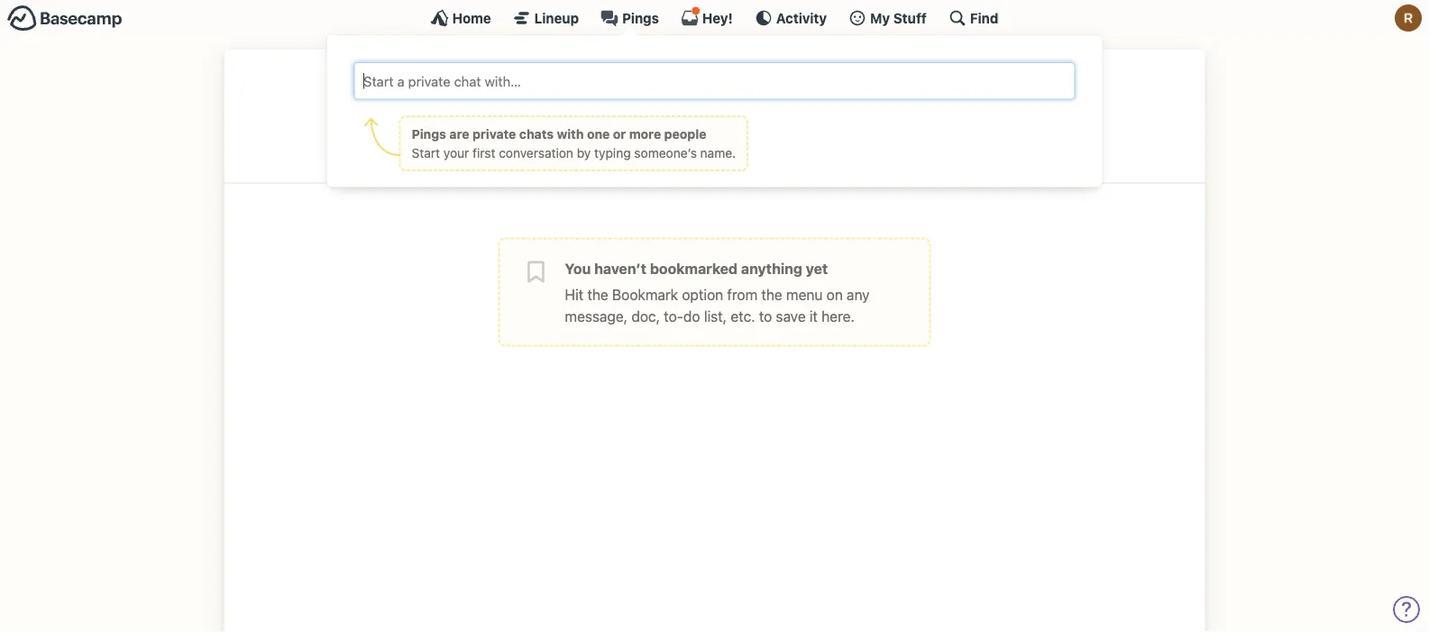 Task type: vqa. For each thing, say whether or not it's contained in the screenshot.
the Tyler Black icon
no



Task type: describe. For each thing, give the bounding box(es) containing it.
pings button
[[601, 9, 659, 27]]

you
[[565, 260, 591, 277]]

people
[[664, 126, 707, 141]]

list,
[[704, 307, 727, 325]]

any
[[847, 286, 870, 303]]

your
[[606, 130, 667, 164]]

haven't
[[594, 260, 647, 277]]

one
[[587, 126, 610, 141]]

my stuff button
[[849, 9, 927, 27]]

on
[[827, 286, 843, 303]]

typing
[[594, 145, 631, 160]]

chats
[[519, 126, 554, 141]]

home
[[452, 10, 491, 26]]

find button
[[948, 9, 999, 27]]

option
[[682, 286, 723, 303]]

doc,
[[631, 307, 660, 325]]

you haven't bookmarked anything yet hit the bookmark option from the menu on any message, doc, to-do list, etc. to save it here.
[[565, 260, 870, 325]]

lineup
[[534, 10, 579, 26]]

activity link
[[755, 9, 827, 27]]

hey! button
[[681, 6, 733, 27]]

lineup link
[[513, 9, 579, 27]]

bookmarked
[[650, 260, 738, 277]]

private
[[473, 126, 516, 141]]

1 the from the left
[[587, 286, 609, 303]]

hey!
[[702, 10, 733, 26]]

pings for pings
[[622, 10, 659, 26]]

2 the from the left
[[761, 286, 783, 303]]

are
[[449, 126, 469, 141]]

first
[[473, 145, 495, 160]]

your bookmarks
[[606, 130, 823, 164]]

bookmarks
[[673, 130, 823, 164]]

or
[[613, 126, 626, 141]]



Task type: locate. For each thing, give the bounding box(es) containing it.
hit
[[565, 286, 584, 303]]

your
[[443, 145, 469, 160]]

pings inside 'dropdown button'
[[622, 10, 659, 26]]

anything
[[741, 260, 802, 277]]

home link
[[431, 9, 491, 27]]

pings are private chats with one or more people start your first conversation by typing someone's name.
[[412, 126, 736, 160]]

to
[[759, 307, 772, 325]]

main element
[[0, 0, 1429, 187]]

someone's
[[634, 145, 697, 160]]

bookmark
[[612, 286, 678, 303]]

pings
[[622, 10, 659, 26], [412, 126, 446, 141]]

0 horizontal spatial the
[[587, 286, 609, 303]]

by
[[577, 145, 591, 160]]

it
[[810, 307, 818, 325]]

save
[[776, 307, 806, 325]]

message,
[[565, 307, 628, 325]]

start
[[412, 145, 440, 160]]

do
[[684, 307, 700, 325]]

1 vertical spatial pings
[[412, 126, 446, 141]]

more
[[629, 126, 661, 141]]

from
[[727, 286, 758, 303]]

etc.
[[731, 307, 755, 325]]

name.
[[700, 145, 736, 160]]

conversation
[[499, 145, 573, 160]]

yet
[[806, 260, 828, 277]]

menu
[[786, 286, 823, 303]]

with
[[557, 126, 584, 141]]

switch accounts image
[[7, 5, 123, 32]]

ruby image
[[1395, 5, 1422, 32]]

stuff
[[893, 10, 927, 26]]

1 horizontal spatial pings
[[622, 10, 659, 26]]

ruby image
[[686, 68, 743, 125]]

pings for pings are private chats with one or more people start your first conversation by typing someone's name.
[[412, 126, 446, 141]]

pings left hey! dropdown button
[[622, 10, 659, 26]]

0 vertical spatial pings
[[622, 10, 659, 26]]

find
[[970, 10, 999, 26]]

the up to at the right
[[761, 286, 783, 303]]

my
[[870, 10, 890, 26]]

the up message,
[[587, 286, 609, 303]]

pings inside pings are private chats with one or more people start your first conversation by typing someone's name.
[[412, 126, 446, 141]]

my stuff
[[870, 10, 927, 26]]

to-
[[664, 307, 684, 325]]

activity
[[776, 10, 827, 26]]

pings up start
[[412, 126, 446, 141]]

here.
[[822, 307, 855, 325]]

0 horizontal spatial pings
[[412, 126, 446, 141]]

Start a private chat with… text field
[[362, 70, 1068, 92]]

the
[[587, 286, 609, 303], [761, 286, 783, 303]]

1 horizontal spatial the
[[761, 286, 783, 303]]



